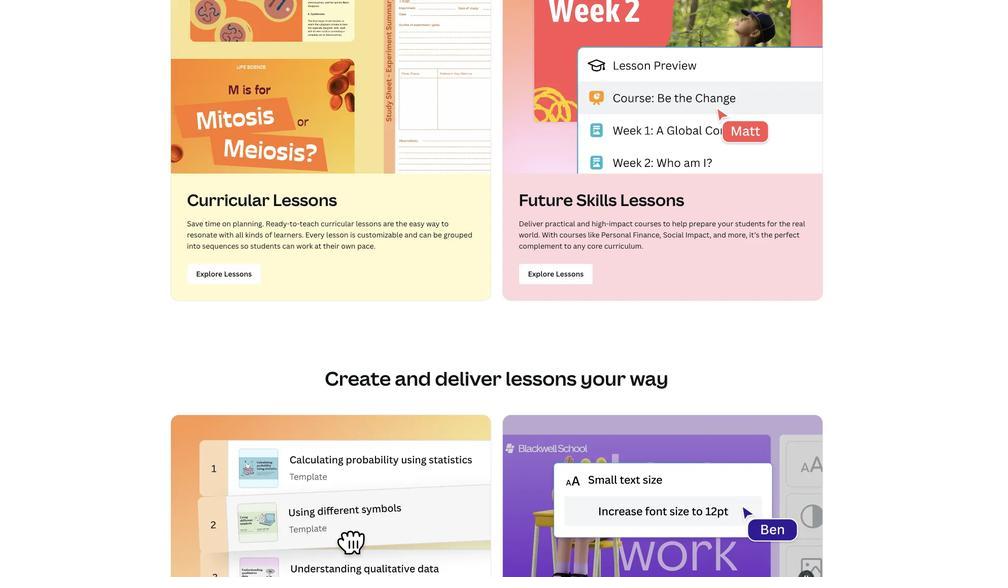 Task type: locate. For each thing, give the bounding box(es) containing it.
0 horizontal spatial lessons
[[356, 219, 382, 228]]

1 vertical spatial students
[[250, 241, 281, 251]]

prepare
[[689, 219, 716, 228]]

1 horizontal spatial can
[[419, 230, 432, 240]]

the down for
[[762, 230, 773, 240]]

courses up any on the top
[[560, 230, 587, 240]]

pace.
[[357, 241, 376, 251]]

deliver
[[435, 365, 502, 391]]

1 horizontal spatial to
[[564, 241, 572, 251]]

the right are
[[396, 219, 407, 228]]

0 horizontal spatial the
[[396, 219, 407, 228]]

1 horizontal spatial lessons
[[620, 189, 685, 211]]

it's
[[750, 230, 760, 240]]

curricular
[[187, 189, 270, 211]]

0 horizontal spatial students
[[250, 241, 281, 251]]

every
[[306, 230, 325, 240]]

to up "be"
[[442, 219, 449, 228]]

and inside save time on planning. ready-to-teach curricular lessons are the easy way to resonate with all kinds of learners. every lesson is customizable and can be grouped into sequences so students can work at their own pace.
[[405, 230, 418, 240]]

on
[[222, 219, 231, 228]]

easy
[[409, 219, 425, 228]]

0 vertical spatial your
[[718, 219, 734, 228]]

real
[[792, 219, 806, 228]]

time
[[205, 219, 221, 228]]

lessons
[[356, 219, 382, 228], [506, 365, 577, 391]]

0 vertical spatial way
[[426, 219, 440, 228]]

students down of
[[250, 241, 281, 251]]

0 vertical spatial lessons
[[356, 219, 382, 228]]

deliver practical and high-impact courses to help prepare your students for the real world. with courses like personal finance, social impact, and more, it's the perfect complement to any core curriculum.
[[519, 219, 806, 251]]

to left any on the top
[[564, 241, 572, 251]]

2 horizontal spatial to
[[663, 219, 671, 228]]

curricular
[[321, 219, 354, 228]]

students
[[735, 219, 766, 228], [250, 241, 281, 251]]

1 horizontal spatial way
[[630, 365, 669, 391]]

lessons up teach
[[273, 189, 337, 211]]

2 horizontal spatial the
[[779, 219, 791, 228]]

with
[[542, 230, 558, 240]]

lessons
[[273, 189, 337, 211], [620, 189, 685, 211]]

your
[[718, 219, 734, 228], [581, 365, 626, 391]]

students inside save time on planning. ready-to-teach curricular lessons are the easy way to resonate with all kinds of learners. every lesson is customizable and can be grouped into sequences so students can work at their own pace.
[[250, 241, 281, 251]]

the
[[396, 219, 407, 228], [779, 219, 791, 228], [762, 230, 773, 240]]

all
[[236, 230, 244, 240]]

future
[[519, 189, 573, 211]]

create and deliver lessons your way
[[325, 365, 669, 391]]

to left the help
[[663, 219, 671, 228]]

own
[[341, 241, 356, 251]]

0 horizontal spatial way
[[426, 219, 440, 228]]

can
[[419, 230, 432, 240], [282, 241, 295, 251]]

perfect
[[775, 230, 800, 240]]

the up perfect
[[779, 219, 791, 228]]

world.
[[519, 230, 540, 240]]

1 horizontal spatial lessons
[[506, 365, 577, 391]]

students up it's
[[735, 219, 766, 228]]

0 vertical spatial can
[[419, 230, 432, 240]]

complement
[[519, 241, 563, 251]]

courses up finance,
[[635, 219, 662, 228]]

1 vertical spatial can
[[282, 241, 295, 251]]

to
[[442, 219, 449, 228], [663, 219, 671, 228], [564, 241, 572, 251]]

customizable
[[357, 230, 403, 240]]

and
[[577, 219, 590, 228], [405, 230, 418, 240], [714, 230, 726, 240], [395, 365, 431, 391]]

personal
[[602, 230, 631, 240]]

lessons up finance,
[[620, 189, 685, 211]]

0 horizontal spatial your
[[581, 365, 626, 391]]

learners.
[[274, 230, 304, 240]]

0 horizontal spatial to
[[442, 219, 449, 228]]

0 horizontal spatial lessons
[[273, 189, 337, 211]]

1 vertical spatial courses
[[560, 230, 587, 240]]

1 lessons from the left
[[273, 189, 337, 211]]

impact,
[[686, 230, 712, 240]]

to-
[[290, 219, 300, 228]]

future skills lessons
[[519, 189, 685, 211]]

skills
[[577, 189, 617, 211]]

1 vertical spatial way
[[630, 365, 669, 391]]

can left "be"
[[419, 230, 432, 240]]

0 vertical spatial students
[[735, 219, 766, 228]]

courses
[[635, 219, 662, 228], [560, 230, 587, 240]]

resonate
[[187, 230, 217, 240]]

finance,
[[633, 230, 662, 240]]

0 vertical spatial courses
[[635, 219, 662, 228]]

1 horizontal spatial your
[[718, 219, 734, 228]]

to inside save time on planning. ready-to-teach curricular lessons are the easy way to resonate with all kinds of learners. every lesson is customizable and can be grouped into sequences so students can work at their own pace.
[[442, 219, 449, 228]]

1 horizontal spatial students
[[735, 219, 766, 228]]

teach
[[300, 219, 319, 228]]

so
[[241, 241, 249, 251]]

at
[[315, 241, 322, 251]]

grouped
[[444, 230, 473, 240]]

1 horizontal spatial courses
[[635, 219, 662, 228]]

help
[[672, 219, 687, 228]]

1 vertical spatial lessons
[[506, 365, 577, 391]]

work
[[296, 241, 313, 251]]

way
[[426, 219, 440, 228], [630, 365, 669, 391]]

can down learners.
[[282, 241, 295, 251]]

sequences
[[202, 241, 239, 251]]



Task type: describe. For each thing, give the bounding box(es) containing it.
save time on planning. ready-to-teach curricular lessons are the easy way to resonate with all kinds of learners. every lesson is customizable and can be grouped into sequences so students can work at their own pace.
[[187, 219, 473, 251]]

more,
[[728, 230, 748, 240]]

like
[[588, 230, 600, 240]]

is
[[350, 230, 356, 240]]

social
[[663, 230, 684, 240]]

with
[[219, 230, 234, 240]]

2 lessons from the left
[[620, 189, 685, 211]]

impact
[[609, 219, 633, 228]]

way inside save time on planning. ready-to-teach curricular lessons are the easy way to resonate with all kinds of learners. every lesson is customizable and can be grouped into sequences so students can work at their own pace.
[[426, 219, 440, 228]]

planning.
[[233, 219, 264, 228]]

save
[[187, 219, 203, 228]]

core
[[587, 241, 603, 251]]

students inside deliver practical and high-impact courses to help prepare your students for the real world. with courses like personal finance, social impact, and more, it's the perfect complement to any core curriculum.
[[735, 219, 766, 228]]

lesson
[[326, 230, 349, 240]]

kinds
[[245, 230, 263, 240]]

for
[[768, 219, 778, 228]]

create
[[325, 365, 391, 391]]

their
[[323, 241, 340, 251]]

0 horizontal spatial can
[[282, 241, 295, 251]]

ready-
[[266, 219, 290, 228]]

into
[[187, 241, 201, 251]]

curriculum.
[[605, 241, 644, 251]]

be
[[433, 230, 442, 240]]

0 horizontal spatial courses
[[560, 230, 587, 240]]

any
[[573, 241, 586, 251]]

practical
[[545, 219, 576, 228]]

high-
[[592, 219, 609, 228]]

deliver
[[519, 219, 544, 228]]

1 vertical spatial your
[[581, 365, 626, 391]]

the inside save time on planning. ready-to-teach curricular lessons are the easy way to resonate with all kinds of learners. every lesson is customizable and can be grouped into sequences so students can work at their own pace.
[[396, 219, 407, 228]]

lessons inside save time on planning. ready-to-teach curricular lessons are the easy way to resonate with all kinds of learners. every lesson is customizable and can be grouped into sequences so students can work at their own pace.
[[356, 219, 382, 228]]

are
[[383, 219, 394, 228]]

of
[[265, 230, 272, 240]]

1 horizontal spatial the
[[762, 230, 773, 240]]

your inside deliver practical and high-impact courses to help prepare your students for the real world. with courses like personal finance, social impact, and more, it's the perfect complement to any core curriculum.
[[718, 219, 734, 228]]

curricular lessons
[[187, 189, 337, 211]]



Task type: vqa. For each thing, say whether or not it's contained in the screenshot.
Curricular Lessons
yes



